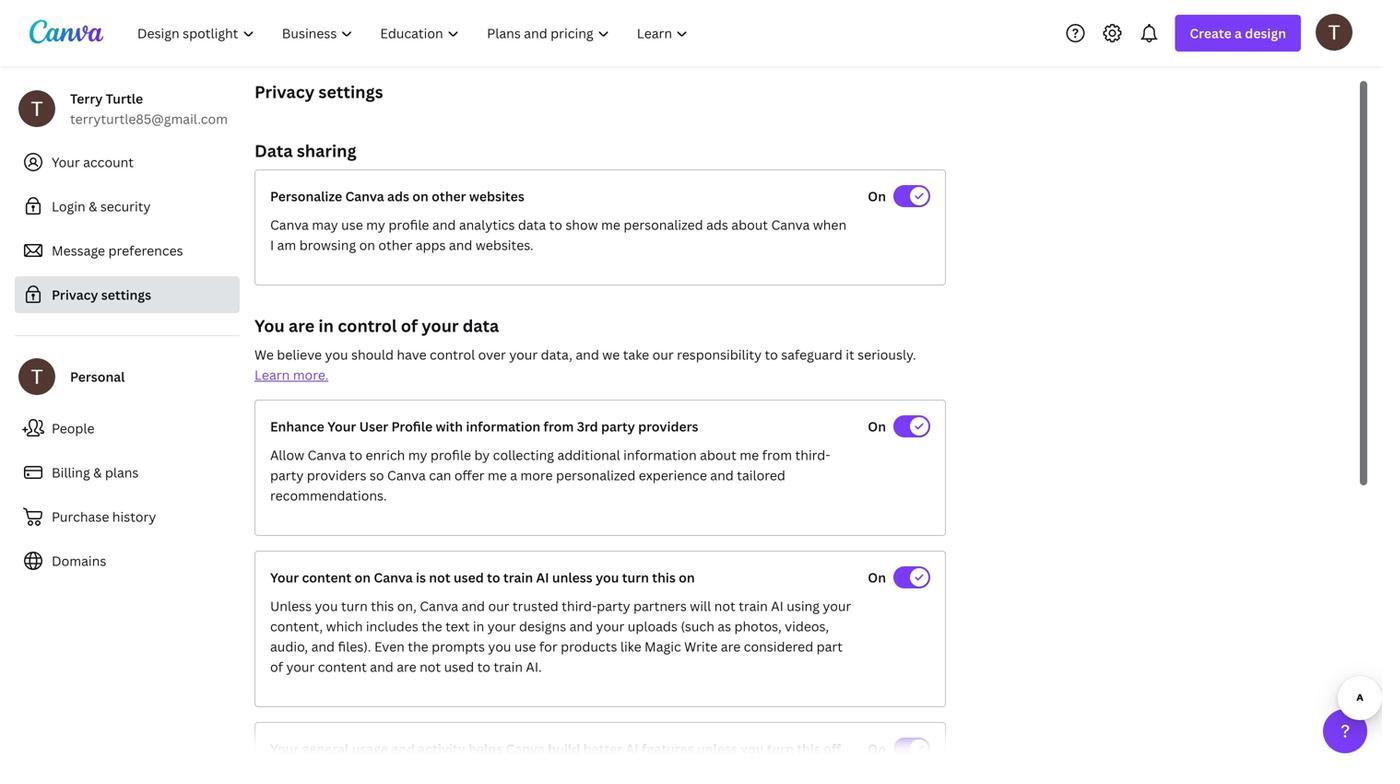 Task type: describe. For each thing, give the bounding box(es) containing it.
on for allow canva to enrich my profile by collecting additional information about me from third- party providers so canva can offer me a more personalized experience and tailored recommendations.
[[868, 418, 886, 436]]

your content on canva is not used to train ai unless you turn this on
[[270, 569, 695, 587]]

& for login
[[89, 198, 97, 215]]

people link
[[15, 410, 240, 447]]

show
[[565, 216, 598, 234]]

message
[[52, 242, 105, 260]]

on for canva may use my profile and analytics data to show me personalized ads about canva when i am browsing on other apps and websites.
[[868, 188, 886, 205]]

0 vertical spatial used
[[454, 569, 484, 587]]

ai for unless
[[626, 741, 639, 758]]

create a design
[[1190, 24, 1286, 42]]

on for unless you turn this on, canva and our trusted third-party partners will not train ai using your content, which includes the text in your designs and your uploads (such as photos, videos, audio, and files). even the prompts you use for products like magic write are considered part of your content and are not used to train ai.
[[868, 569, 886, 587]]

a inside allow canva to enrich my profile by collecting additional information about me from third- party providers so canva can offer me a more personalized experience and tailored recommendations.
[[510, 467, 517, 485]]

top level navigation element
[[125, 15, 704, 52]]

responsibility
[[677, 346, 762, 364]]

includes
[[366, 618, 418, 636]]

billing & plans
[[52, 464, 139, 482]]

ai for you
[[536, 569, 549, 587]]

my inside canva may use my profile and analytics data to show me personalized ads about canva when i am browsing on other apps and websites.
[[366, 216, 385, 234]]

magic
[[645, 638, 681, 656]]

to right is
[[487, 569, 500, 587]]

turtle
[[106, 90, 143, 107]]

data inside canva may use my profile and analytics data to show me personalized ads about canva when i am browsing on other apps and websites.
[[518, 216, 546, 234]]

personal
[[70, 368, 125, 386]]

your left the user
[[327, 418, 356, 436]]

data,
[[541, 346, 573, 364]]

designs
[[519, 618, 566, 636]]

over
[[478, 346, 506, 364]]

1 vertical spatial the
[[408, 638, 428, 656]]

canva left is
[[374, 569, 413, 587]]

2 horizontal spatial me
[[740, 447, 759, 464]]

1 vertical spatial settings
[[101, 286, 151, 304]]

sharing
[[297, 140, 356, 162]]

this inside unless you turn this on, canva and our trusted third-party partners will not train ai using your content, which includes the text in your designs and your uploads (such as photos, videos, audio, and files). even the prompts you use for products like magic write are considered part of your content and are not used to train ai.
[[371, 598, 394, 615]]

preferences
[[108, 242, 183, 260]]

2 horizontal spatial are
[[721, 638, 741, 656]]

0 horizontal spatial unless
[[552, 569, 593, 587]]

privacy settings link
[[15, 277, 240, 313]]

content inside unless you turn this on, canva and our trusted third-party partners will not train ai using your content, which includes the text in your designs and your uploads (such as photos, videos, audio, and files). even the prompts you use for products like magic write are considered part of your content and are not used to train ai.
[[318, 659, 367, 676]]

personalize
[[270, 188, 342, 205]]

data sharing
[[254, 140, 356, 162]]

when
[[813, 216, 847, 234]]

helps
[[468, 741, 503, 758]]

0 horizontal spatial control
[[338, 315, 397, 337]]

canva up the am on the top left of the page
[[270, 216, 309, 234]]

2 vertical spatial me
[[488, 467, 507, 485]]

0 vertical spatial settings
[[318, 81, 383, 103]]

apps
[[416, 236, 446, 254]]

as
[[718, 618, 731, 636]]

purchase
[[52, 508, 109, 526]]

1 vertical spatial privacy
[[52, 286, 98, 304]]

terryturtle85@gmail.com
[[70, 110, 228, 128]]

content,
[[270, 618, 323, 636]]

design
[[1245, 24, 1286, 42]]

may
[[312, 216, 338, 234]]

and down "which" at the bottom of the page
[[311, 638, 335, 656]]

enhance
[[270, 418, 324, 436]]

0 vertical spatial this
[[652, 569, 676, 587]]

profile inside canva may use my profile and analytics data to show me personalized ads about canva when i am browsing on other apps and websites.
[[388, 216, 429, 234]]

data
[[254, 140, 293, 162]]

create
[[1190, 24, 1232, 42]]

our inside we believe you should have control over your data, and we take our responsibility to safeguard it seriously. learn more.
[[652, 346, 674, 364]]

you are in control of your data
[[254, 315, 499, 337]]

using
[[787, 598, 820, 615]]

1 horizontal spatial privacy settings
[[254, 81, 383, 103]]

allow
[[270, 447, 304, 464]]

account
[[83, 154, 134, 171]]

safeguard
[[781, 346, 843, 364]]

terry turtle image
[[1316, 14, 1353, 50]]

on up apps
[[412, 188, 429, 205]]

0 vertical spatial not
[[429, 569, 451, 587]]

i
[[270, 236, 274, 254]]

party inside allow canva to enrich my profile by collecting additional information about me from third- party providers so canva can offer me a more personalized experience and tailored recommendations.
[[270, 467, 304, 485]]

more.
[[293, 367, 329, 384]]

canva down enrich
[[387, 467, 426, 485]]

to inside unless you turn this on, canva and our trusted third-party partners will not train ai using your content, which includes the text in your designs and your uploads (such as photos, videos, audio, and files). even the prompts you use for products like magic write are considered part of your content and are not used to train ai.
[[477, 659, 490, 676]]

unless you turn this on, canva and our trusted third-party partners will not train ai using your content, which includes the text in your designs and your uploads (such as photos, videos, audio, and files). even the prompts you use for products like magic write are considered part of your content and are not used to train ai.
[[270, 598, 851, 676]]

2 vertical spatial this
[[797, 741, 820, 758]]

offer
[[454, 467, 484, 485]]

(such
[[681, 618, 714, 636]]

and up 'text'
[[461, 598, 485, 615]]

turn inside unless you turn this on, canva and our trusted third-party partners will not train ai using your content, which includes the text in your designs and your uploads (such as photos, videos, audio, and files). even the prompts you use for products like magic write are considered part of your content and are not used to train ai.
[[341, 598, 368, 615]]

activity
[[418, 741, 465, 758]]

third- inside unless you turn this on, canva and our trusted third-party partners will not train ai using your content, which includes the text in your designs and your uploads (such as photos, videos, audio, and files). even the prompts you use for products like magic write are considered part of your content and are not used to train ai.
[[562, 598, 597, 615]]

on inside canva may use my profile and analytics data to show me personalized ads about canva when i am browsing on other apps and websites.
[[359, 236, 375, 254]]

0 horizontal spatial information
[[466, 418, 540, 436]]

personalize canva ads on other websites
[[270, 188, 524, 205]]

your for content
[[270, 569, 299, 587]]

we believe you should have control over your data, and we take our responsibility to safeguard it seriously. learn more.
[[254, 346, 916, 384]]

recommendations.
[[270, 487, 387, 505]]

browsing
[[299, 236, 356, 254]]

like
[[620, 638, 641, 656]]

websites.
[[476, 236, 534, 254]]

domains link
[[15, 543, 240, 580]]

providers inside allow canva to enrich my profile by collecting additional information about me from third- party providers so canva can offer me a more personalized experience and tailored recommendations.
[[307, 467, 366, 485]]

party inside unless you turn this on, canva and our trusted third-party partners will not train ai using your content, which includes the text in your designs and your uploads (such as photos, videos, audio, and files). even the prompts you use for products like magic write are considered part of your content and are not used to train ai.
[[597, 598, 630, 615]]

part
[[817, 638, 843, 656]]

to inside allow canva to enrich my profile by collecting additional information about me from third- party providers so canva can offer me a more personalized experience and tailored recommendations.
[[349, 447, 362, 464]]

and inside we believe you should have control over your data, and we take our responsibility to safeguard it seriously. learn more.
[[576, 346, 599, 364]]

2 vertical spatial train
[[494, 659, 523, 676]]

you up products
[[596, 569, 619, 587]]

2 vertical spatial not
[[420, 659, 441, 676]]

plans
[[105, 464, 139, 482]]

will
[[690, 598, 711, 615]]

canva left build
[[506, 741, 545, 758]]

your account link
[[15, 144, 240, 181]]

websites
[[469, 188, 524, 205]]

uploads
[[628, 618, 678, 636]]

of inside unless you turn this on, canva and our trusted third-party partners will not train ai using your content, which includes the text in your designs and your uploads (such as photos, videos, audio, and files). even the prompts you use for products like magic write are considered part of your content and are not used to train ai.
[[270, 659, 283, 676]]

it
[[846, 346, 854, 364]]

terry
[[70, 90, 103, 107]]

billing & plans link
[[15, 455, 240, 491]]

and right apps
[[449, 236, 472, 254]]

enhance your user profile with information from 3rd party providers
[[270, 418, 698, 436]]

other inside canva may use my profile and analytics data to show me personalized ads about canva when i am browsing on other apps and websites.
[[378, 236, 412, 254]]

canva may use my profile and analytics data to show me personalized ads about canva when i am browsing on other apps and websites.
[[270, 216, 847, 254]]

1 vertical spatial not
[[714, 598, 736, 615]]

learn more. link
[[254, 367, 329, 384]]

message preferences link
[[15, 232, 240, 269]]

domains
[[52, 553, 106, 570]]

2 vertical spatial are
[[397, 659, 416, 676]]

use inside unless you turn this on, canva and our trusted third-party partners will not train ai using your content, which includes the text in your designs and your uploads (such as photos, videos, audio, and files). even the prompts you use for products like magic write are considered part of your content and are not used to train ai.
[[514, 638, 536, 656]]

your down trusted
[[488, 618, 516, 636]]

on up "which" at the bottom of the page
[[355, 569, 371, 587]]

your down audio,
[[286, 659, 315, 676]]

to inside we believe you should have control over your data, and we take our responsibility to safeguard it seriously. learn more.
[[765, 346, 778, 364]]

canva left when
[[771, 216, 810, 234]]

to inside canva may use my profile and analytics data to show me personalized ads about canva when i am browsing on other apps and websites.
[[549, 216, 562, 234]]

your inside we believe you should have control over your data, and we take our responsibility to safeguard it seriously. learn more.
[[509, 346, 538, 364]]

learn
[[254, 367, 290, 384]]

3rd
[[577, 418, 598, 436]]

login
[[52, 198, 85, 215]]

files).
[[338, 638, 371, 656]]

your right using
[[823, 598, 851, 615]]

personalized inside canva may use my profile and analytics data to show me personalized ads about canva when i am browsing on other apps and websites.
[[624, 216, 703, 234]]

message preferences
[[52, 242, 183, 260]]

1 vertical spatial train
[[739, 598, 768, 615]]

ads inside canva may use my profile and analytics data to show me personalized ads about canva when i am browsing on other apps and websites.
[[706, 216, 728, 234]]

enrich
[[366, 447, 405, 464]]

even
[[374, 638, 405, 656]]

unless
[[270, 598, 312, 615]]

canva right allow
[[308, 447, 346, 464]]

audio,
[[270, 638, 308, 656]]

0 vertical spatial party
[[601, 418, 635, 436]]

text
[[445, 618, 470, 636]]

2 horizontal spatial turn
[[767, 741, 794, 758]]

about inside allow canva to enrich my profile by collecting additional information about me from third- party providers so canva can offer me a more personalized experience and tailored recommendations.
[[700, 447, 737, 464]]

1 horizontal spatial other
[[432, 188, 466, 205]]

profile inside allow canva to enrich my profile by collecting additional information about me from third- party providers so canva can offer me a more personalized experience and tailored recommendations.
[[430, 447, 471, 464]]

with
[[436, 418, 463, 436]]

we
[[602, 346, 620, 364]]

1 horizontal spatial unless
[[697, 741, 737, 758]]

0 vertical spatial the
[[422, 618, 442, 636]]

and inside allow canva to enrich my profile by collecting additional information about me from third- party providers so canva can offer me a more personalized experience and tailored recommendations.
[[710, 467, 734, 485]]

our inside unless you turn this on, canva and our trusted third-party partners will not train ai using your content, which includes the text in your designs and your uploads (such as photos, videos, audio, and files). even the prompts you use for products like magic write are considered part of your content and are not used to train ai.
[[488, 598, 509, 615]]

1 horizontal spatial of
[[401, 315, 418, 337]]



Task type: locate. For each thing, give the bounding box(es) containing it.
on,
[[397, 598, 417, 615]]

so
[[370, 467, 384, 485]]

1 vertical spatial content
[[318, 659, 367, 676]]

experience
[[639, 467, 707, 485]]

1 vertical spatial used
[[444, 659, 474, 676]]

of
[[401, 315, 418, 337], [270, 659, 283, 676]]

0 horizontal spatial profile
[[388, 216, 429, 234]]

this up includes
[[371, 598, 394, 615]]

about inside canva may use my profile and analytics data to show me personalized ads about canva when i am browsing on other apps and websites.
[[731, 216, 768, 234]]

1 vertical spatial my
[[408, 447, 427, 464]]

0 horizontal spatial a
[[510, 467, 517, 485]]

general
[[302, 741, 349, 758]]

your right over
[[509, 346, 538, 364]]

0 vertical spatial information
[[466, 418, 540, 436]]

in up believe
[[318, 315, 334, 337]]

about up experience
[[700, 447, 737, 464]]

0 vertical spatial personalized
[[624, 216, 703, 234]]

0 horizontal spatial ads
[[387, 188, 409, 205]]

ai left using
[[771, 598, 784, 615]]

train
[[503, 569, 533, 587], [739, 598, 768, 615], [494, 659, 523, 676]]

1 horizontal spatial ai
[[626, 741, 639, 758]]

1 vertical spatial this
[[371, 598, 394, 615]]

your up like
[[596, 618, 625, 636]]

0 horizontal spatial privacy settings
[[52, 286, 151, 304]]

your for general
[[270, 741, 299, 758]]

allow canva to enrich my profile by collecting additional information about me from third- party providers so canva can offer me a more personalized experience and tailored recommendations.
[[270, 447, 830, 505]]

train up trusted
[[503, 569, 533, 587]]

1 vertical spatial turn
[[341, 598, 368, 615]]

from inside allow canva to enrich my profile by collecting additional information about me from third- party providers so canva can offer me a more personalized experience and tailored recommendations.
[[762, 447, 792, 464]]

for
[[539, 638, 558, 656]]

in inside unless you turn this on, canva and our trusted third-party partners will not train ai using your content, which includes the text in your designs and your uploads (such as photos, videos, audio, and files). even the prompts you use for products like magic write are considered part of your content and are not used to train ai.
[[473, 618, 484, 636]]

1 vertical spatial third-
[[562, 598, 597, 615]]

personalized
[[624, 216, 703, 234], [556, 467, 636, 485]]

used
[[454, 569, 484, 587], [444, 659, 474, 676]]

content down files).
[[318, 659, 367, 676]]

your up have on the left
[[422, 315, 459, 337]]

1 horizontal spatial me
[[601, 216, 620, 234]]

your for account
[[52, 154, 80, 171]]

not right is
[[429, 569, 451, 587]]

1 vertical spatial &
[[93, 464, 102, 482]]

your left general
[[270, 741, 299, 758]]

used right is
[[454, 569, 484, 587]]

a inside dropdown button
[[1235, 24, 1242, 42]]

third- inside allow canva to enrich my profile by collecting additional information about me from third- party providers so canva can offer me a more personalized experience and tailored recommendations.
[[795, 447, 830, 464]]

2 on from the top
[[868, 418, 886, 436]]

use right may
[[341, 216, 363, 234]]

privacy up data
[[254, 81, 315, 103]]

use inside canva may use my profile and analytics data to show me personalized ads about canva when i am browsing on other apps and websites.
[[341, 216, 363, 234]]

which
[[326, 618, 363, 636]]

providers up recommendations.
[[307, 467, 366, 485]]

0 vertical spatial in
[[318, 315, 334, 337]]

1 horizontal spatial providers
[[638, 418, 698, 436]]

0 horizontal spatial in
[[318, 315, 334, 337]]

user
[[359, 418, 388, 436]]

& left plans
[[93, 464, 102, 482]]

considered
[[744, 638, 813, 656]]

0 vertical spatial turn
[[622, 569, 649, 587]]

our right take
[[652, 346, 674, 364]]

additional
[[557, 447, 620, 464]]

tailored
[[737, 467, 785, 485]]

0 vertical spatial content
[[302, 569, 351, 587]]

0 vertical spatial profile
[[388, 216, 429, 234]]

my down personalize canva ads on other websites
[[366, 216, 385, 234]]

1 vertical spatial about
[[700, 447, 737, 464]]

me
[[601, 216, 620, 234], [740, 447, 759, 464], [488, 467, 507, 485]]

partners
[[633, 598, 687, 615]]

about left when
[[731, 216, 768, 234]]

0 vertical spatial third-
[[795, 447, 830, 464]]

0 vertical spatial privacy settings
[[254, 81, 383, 103]]

unless up trusted
[[552, 569, 593, 587]]

privacy settings up sharing
[[254, 81, 383, 103]]

privacy settings inside privacy settings link
[[52, 286, 151, 304]]

used inside unless you turn this on, canva and our trusted third-party partners will not train ai using your content, which includes the text in your designs and your uploads (such as photos, videos, audio, and files). even the prompts you use for products like magic write are considered part of your content and are not used to train ai.
[[444, 659, 474, 676]]

and up apps
[[432, 216, 456, 234]]

0 horizontal spatial other
[[378, 236, 412, 254]]

1 vertical spatial of
[[270, 659, 283, 676]]

you up more.
[[325, 346, 348, 364]]

settings down message preferences link
[[101, 286, 151, 304]]

a down collecting
[[510, 467, 517, 485]]

0 horizontal spatial providers
[[307, 467, 366, 485]]

providers up experience
[[638, 418, 698, 436]]

and down even
[[370, 659, 393, 676]]

security
[[100, 198, 151, 215]]

1 vertical spatial me
[[740, 447, 759, 464]]

canva right personalize
[[345, 188, 384, 205]]

0 horizontal spatial turn
[[341, 598, 368, 615]]

1 vertical spatial ai
[[771, 598, 784, 615]]

other up analytics
[[432, 188, 466, 205]]

1 horizontal spatial settings
[[318, 81, 383, 103]]

1 horizontal spatial information
[[623, 447, 697, 464]]

turn up "which" at the bottom of the page
[[341, 598, 368, 615]]

privacy
[[254, 81, 315, 103], [52, 286, 98, 304]]

terry turtle terryturtle85@gmail.com
[[70, 90, 228, 128]]

0 vertical spatial my
[[366, 216, 385, 234]]

1 vertical spatial providers
[[307, 467, 366, 485]]

1 horizontal spatial from
[[762, 447, 792, 464]]

& inside 'billing & plans' link
[[93, 464, 102, 482]]

0 horizontal spatial of
[[270, 659, 283, 676]]

purchase history link
[[15, 499, 240, 536]]

information up experience
[[623, 447, 697, 464]]

not up as
[[714, 598, 736, 615]]

1 vertical spatial are
[[721, 638, 741, 656]]

& right login
[[89, 198, 97, 215]]

privacy settings down message preferences
[[52, 286, 151, 304]]

4 on from the top
[[868, 741, 886, 758]]

1 horizontal spatial in
[[473, 618, 484, 636]]

me inside canva may use my profile and analytics data to show me personalized ads about canva when i am browsing on other apps and websites.
[[601, 216, 620, 234]]

people
[[52, 420, 95, 437]]

0 horizontal spatial me
[[488, 467, 507, 485]]

a
[[1235, 24, 1242, 42], [510, 467, 517, 485]]

you inside we believe you should have control over your data, and we take our responsibility to safeguard it seriously. learn more.
[[325, 346, 348, 364]]

this left off
[[797, 741, 820, 758]]

0 vertical spatial data
[[518, 216, 546, 234]]

by
[[474, 447, 490, 464]]

your
[[422, 315, 459, 337], [509, 346, 538, 364], [823, 598, 851, 615], [488, 618, 516, 636], [596, 618, 625, 636], [286, 659, 315, 676]]

login & security
[[52, 198, 151, 215]]

0 vertical spatial ads
[[387, 188, 409, 205]]

seriously.
[[858, 346, 916, 364]]

2 horizontal spatial ai
[[771, 598, 784, 615]]

1 horizontal spatial our
[[652, 346, 674, 364]]

0 vertical spatial of
[[401, 315, 418, 337]]

usage
[[352, 741, 388, 758]]

of up have on the left
[[401, 315, 418, 337]]

1 vertical spatial privacy settings
[[52, 286, 151, 304]]

personalized down "additional"
[[556, 467, 636, 485]]

data
[[518, 216, 546, 234], [463, 315, 499, 337]]

of down audio,
[[270, 659, 283, 676]]

login & security link
[[15, 188, 240, 225]]

1 vertical spatial in
[[473, 618, 484, 636]]

write
[[684, 638, 718, 656]]

1 on from the top
[[868, 188, 886, 205]]

are down as
[[721, 638, 741, 656]]

ai.
[[526, 659, 542, 676]]

from left 3rd
[[544, 418, 574, 436]]

&
[[89, 198, 97, 215], [93, 464, 102, 482]]

1 horizontal spatial a
[[1235, 24, 1242, 42]]

unless
[[552, 569, 593, 587], [697, 741, 737, 758]]

control up should
[[338, 315, 397, 337]]

1 vertical spatial party
[[270, 467, 304, 485]]

canva inside unless you turn this on, canva and our trusted third-party partners will not train ai using your content, which includes the text in your designs and your uploads (such as photos, videos, audio, and files). even the prompts you use for products like magic write are considered part of your content and are not used to train ai.
[[420, 598, 458, 615]]

1 vertical spatial control
[[430, 346, 475, 364]]

ai
[[536, 569, 549, 587], [771, 598, 784, 615], [626, 741, 639, 758]]

train up photos,
[[739, 598, 768, 615]]

your account
[[52, 154, 134, 171]]

features
[[642, 741, 694, 758]]

& for billing
[[93, 464, 102, 482]]

not down prompts
[[420, 659, 441, 676]]

content up the unless
[[302, 569, 351, 587]]

analytics
[[459, 216, 515, 234]]

0 horizontal spatial ai
[[536, 569, 549, 587]]

are up believe
[[289, 315, 315, 337]]

1 horizontal spatial are
[[397, 659, 416, 676]]

profile
[[391, 418, 433, 436]]

1 vertical spatial use
[[514, 638, 536, 656]]

turn left off
[[767, 741, 794, 758]]

on right browsing
[[359, 236, 375, 254]]

your up the unless
[[270, 569, 299, 587]]

3 on from the top
[[868, 569, 886, 587]]

on
[[868, 188, 886, 205], [868, 418, 886, 436], [868, 569, 886, 587], [868, 741, 886, 758]]

1 vertical spatial information
[[623, 447, 697, 464]]

trusted
[[513, 598, 558, 615]]

unless right features
[[697, 741, 737, 758]]

and left we on the left top of the page
[[576, 346, 599, 364]]

0 vertical spatial unless
[[552, 569, 593, 587]]

the right even
[[408, 638, 428, 656]]

1 horizontal spatial profile
[[430, 447, 471, 464]]

to left safeguard on the top right of page
[[765, 346, 778, 364]]

prompts
[[432, 638, 485, 656]]

data up over
[[463, 315, 499, 337]]

third-
[[795, 447, 830, 464], [562, 598, 597, 615]]

1 vertical spatial personalized
[[556, 467, 636, 485]]

you right prompts
[[488, 638, 511, 656]]

settings up sharing
[[318, 81, 383, 103]]

1 horizontal spatial privacy
[[254, 81, 315, 103]]

control inside we believe you should have control over your data, and we take our responsibility to safeguard it seriously. learn more.
[[430, 346, 475, 364]]

turn up partners
[[622, 569, 649, 587]]

canva up 'text'
[[420, 598, 458, 615]]

are down even
[[397, 659, 416, 676]]

1 horizontal spatial my
[[408, 447, 427, 464]]

on up will
[[679, 569, 695, 587]]

use up the ai.
[[514, 638, 536, 656]]

0 vertical spatial about
[[731, 216, 768, 234]]

content
[[302, 569, 351, 587], [318, 659, 367, 676]]

1 horizontal spatial third-
[[795, 447, 830, 464]]

a left 'design'
[[1235, 24, 1242, 42]]

0 horizontal spatial our
[[488, 598, 509, 615]]

create a design button
[[1175, 15, 1301, 52]]

take
[[623, 346, 649, 364]]

1 horizontal spatial data
[[518, 216, 546, 234]]

the
[[422, 618, 442, 636], [408, 638, 428, 656]]

to
[[549, 216, 562, 234], [765, 346, 778, 364], [349, 447, 362, 464], [487, 569, 500, 587], [477, 659, 490, 676]]

ai right better on the left of page
[[626, 741, 639, 758]]

party up 'uploads' in the bottom left of the page
[[597, 598, 630, 615]]

and
[[432, 216, 456, 234], [449, 236, 472, 254], [576, 346, 599, 364], [710, 467, 734, 485], [461, 598, 485, 615], [569, 618, 593, 636], [311, 638, 335, 656], [370, 659, 393, 676], [391, 741, 415, 758]]

0 vertical spatial our
[[652, 346, 674, 364]]

1 horizontal spatial control
[[430, 346, 475, 364]]

me right "show"
[[601, 216, 620, 234]]

is
[[416, 569, 426, 587]]

profile up can
[[430, 447, 471, 464]]

me up tailored
[[740, 447, 759, 464]]

ai inside unless you turn this on, canva and our trusted third-party partners will not train ai using your content, which includes the text in your designs and your uploads (such as photos, videos, audio, and files). even the prompts you use for products like magic write are considered part of your content and are not used to train ai.
[[771, 598, 784, 615]]

0 vertical spatial use
[[341, 216, 363, 234]]

0 horizontal spatial use
[[341, 216, 363, 234]]

profile
[[388, 216, 429, 234], [430, 447, 471, 464]]

your left account
[[52, 154, 80, 171]]

ai up trusted
[[536, 569, 549, 587]]

0 horizontal spatial data
[[463, 315, 499, 337]]

off
[[824, 741, 841, 758]]

0 vertical spatial providers
[[638, 418, 698, 436]]

0 vertical spatial are
[[289, 315, 315, 337]]

my inside allow canva to enrich my profile by collecting additional information about me from third- party providers so canva can offer me a more personalized experience and tailored recommendations.
[[408, 447, 427, 464]]

photos,
[[734, 618, 782, 636]]

0 horizontal spatial from
[[544, 418, 574, 436]]

data up the websites.
[[518, 216, 546, 234]]

you up "which" at the bottom of the page
[[315, 598, 338, 615]]

from
[[544, 418, 574, 436], [762, 447, 792, 464]]

1 vertical spatial other
[[378, 236, 412, 254]]

and right usage
[[391, 741, 415, 758]]

personalized right "show"
[[624, 216, 703, 234]]

1 vertical spatial a
[[510, 467, 517, 485]]

information inside allow canva to enrich my profile by collecting additional information about me from third- party providers so canva can offer me a more personalized experience and tailored recommendations.
[[623, 447, 697, 464]]

2 vertical spatial party
[[597, 598, 630, 615]]

your general usage and activity helps canva build better ai features unless you turn this off
[[270, 741, 841, 758]]

and up products
[[569, 618, 593, 636]]

our down your content on canva is not used to train ai unless you turn this on
[[488, 598, 509, 615]]

to left "show"
[[549, 216, 562, 234]]

in
[[318, 315, 334, 337], [473, 618, 484, 636]]

1 vertical spatial unless
[[697, 741, 737, 758]]

1 horizontal spatial use
[[514, 638, 536, 656]]

1 vertical spatial from
[[762, 447, 792, 464]]

0 vertical spatial me
[[601, 216, 620, 234]]

1 vertical spatial profile
[[430, 447, 471, 464]]

ads
[[387, 188, 409, 205], [706, 216, 728, 234]]

this
[[652, 569, 676, 587], [371, 598, 394, 615], [797, 741, 820, 758]]

0 vertical spatial train
[[503, 569, 533, 587]]

0 horizontal spatial my
[[366, 216, 385, 234]]

not
[[429, 569, 451, 587], [714, 598, 736, 615], [420, 659, 441, 676]]

1 vertical spatial ads
[[706, 216, 728, 234]]

personalized inside allow canva to enrich my profile by collecting additional information about me from third- party providers so canva can offer me a more personalized experience and tailored recommendations.
[[556, 467, 636, 485]]

information
[[466, 418, 540, 436], [623, 447, 697, 464]]

information up collecting
[[466, 418, 540, 436]]

in right 'text'
[[473, 618, 484, 636]]

used down prompts
[[444, 659, 474, 676]]

our
[[652, 346, 674, 364], [488, 598, 509, 615]]

my down profile
[[408, 447, 427, 464]]

& inside login & security link
[[89, 198, 97, 215]]

to down prompts
[[477, 659, 490, 676]]

other left apps
[[378, 236, 412, 254]]

am
[[277, 236, 296, 254]]

can
[[429, 467, 451, 485]]

build
[[548, 741, 580, 758]]

profile up apps
[[388, 216, 429, 234]]

your
[[52, 154, 80, 171], [327, 418, 356, 436], [270, 569, 299, 587], [270, 741, 299, 758]]

0 vertical spatial &
[[89, 198, 97, 215]]

collecting
[[493, 447, 554, 464]]

privacy down message
[[52, 286, 98, 304]]

0 vertical spatial control
[[338, 315, 397, 337]]

you left off
[[741, 741, 764, 758]]

and left tailored
[[710, 467, 734, 485]]

you
[[254, 315, 285, 337]]

to left enrich
[[349, 447, 362, 464]]

videos,
[[785, 618, 829, 636]]



Task type: vqa. For each thing, say whether or not it's contained in the screenshot.
3
no



